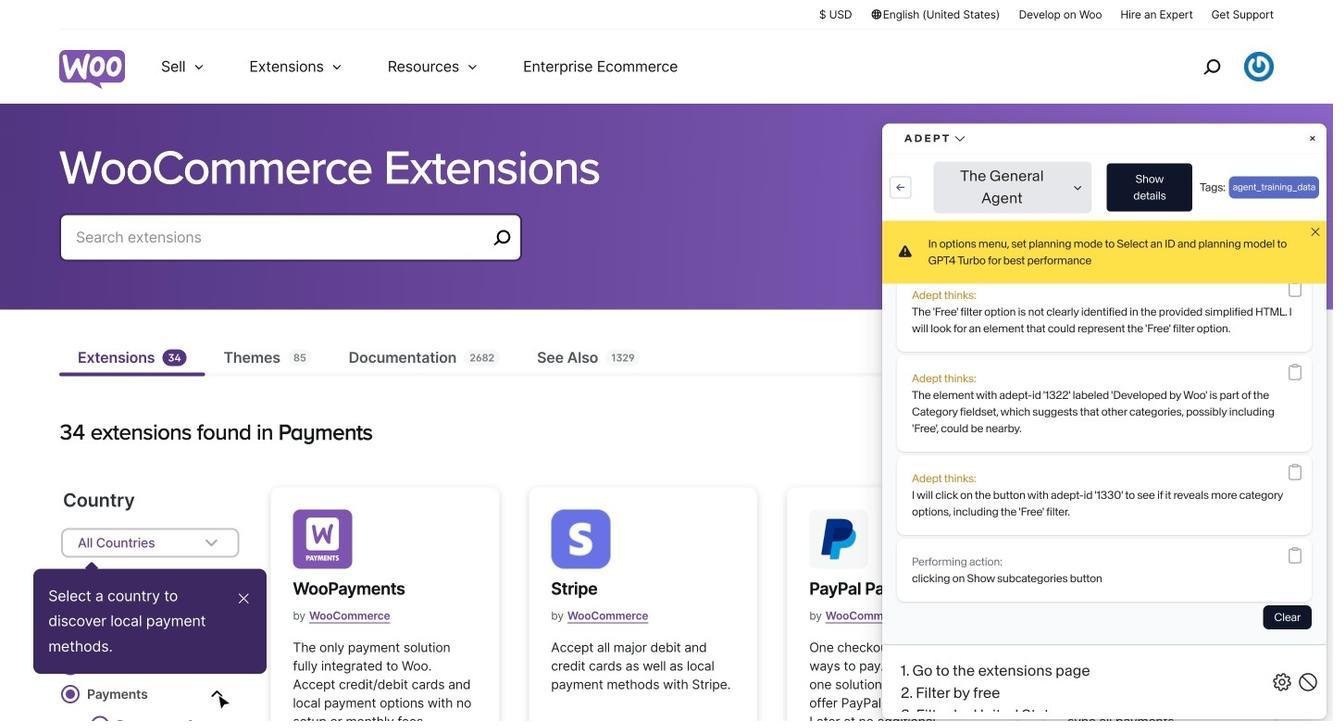 Task type: describe. For each thing, give the bounding box(es) containing it.
search image
[[1197, 52, 1227, 81]]

service navigation menu element
[[1164, 37, 1274, 97]]



Task type: locate. For each thing, give the bounding box(es) containing it.
close tooltip image
[[233, 587, 255, 610]]

show subcategories image
[[211, 686, 223, 701]]

Search extensions search field
[[76, 224, 487, 250]]

Filter countries field
[[61, 528, 239, 558]]

open account menu image
[[1244, 52, 1274, 81]]

angle down image
[[200, 532, 223, 554]]

None search field
[[59, 213, 522, 284]]



